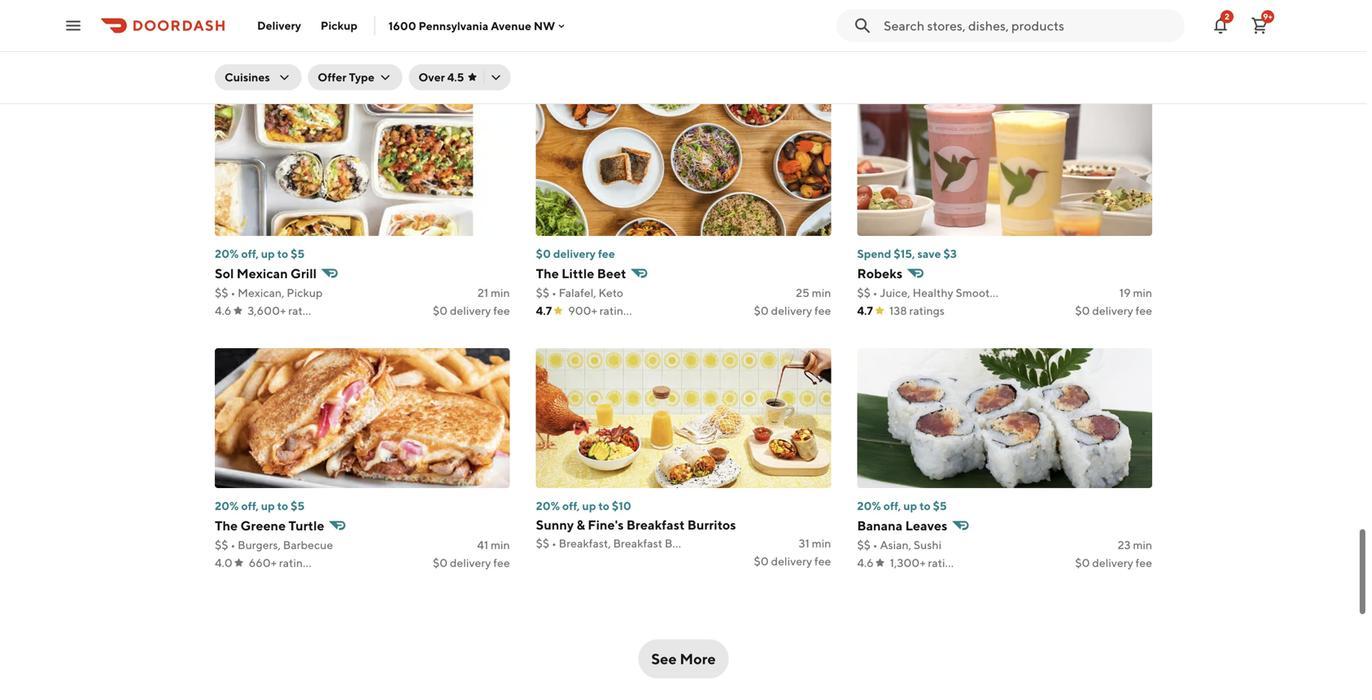 Task type: vqa. For each thing, say whether or not it's contained in the screenshot.
rightmost $7.00 •
no



Task type: describe. For each thing, give the bounding box(es) containing it.
41 min
[[477, 538, 510, 552]]

138
[[889, 304, 907, 317]]

min for sol mexican grill
[[491, 286, 510, 299]]

$0 delivery fee for 3,600+ ratings
[[433, 304, 510, 317]]

pickup button
[[311, 13, 367, 39]]

$0 for 1,700+ ratings
[[1075, 52, 1090, 65]]

up for sol
[[261, 247, 275, 260]]

fee for 660+ ratings
[[493, 556, 510, 570]]

nw
[[534, 19, 555, 32]]

delivery for 1,700+ ratings
[[1092, 52, 1133, 65]]

20% inside 20% off, up to $10 sunny & fine's breakfast burritos
[[536, 499, 560, 513]]

1,300+
[[890, 556, 926, 570]]

$$ • falafel, keto
[[536, 286, 623, 299]]

delivery for 900+ ratings
[[771, 304, 812, 317]]

type
[[349, 70, 375, 84]]

Store search: begin typing to search for stores available on DoorDash text field
[[884, 17, 1175, 35]]

$0 delivery fee for 900+ ratings
[[754, 304, 831, 317]]

19 min
[[1119, 286, 1152, 299]]

20% off, up to $10 sunny & fine's breakfast burritos
[[536, 499, 736, 533]]

delivery
[[257, 19, 301, 32]]

1600
[[388, 19, 416, 32]]

barbecue
[[283, 538, 333, 552]]

$0 delivery fee for 1,700+ ratings
[[1075, 52, 1152, 65]]

little
[[562, 266, 594, 281]]

breakfast,
[[559, 537, 611, 550]]

21
[[478, 286, 488, 299]]

• down sunny
[[552, 537, 556, 550]]

to for the greene turtle
[[277, 499, 288, 513]]

see
[[651, 650, 677, 668]]

the for the greene turtle
[[215, 518, 238, 533]]

fee for 1,700+ ratings
[[1136, 52, 1152, 65]]

1600 pennsylvania avenue nw button
[[388, 19, 568, 32]]

• for the little beet
[[552, 286, 556, 299]]

900+
[[568, 304, 597, 317]]

to for sol mexican grill
[[277, 247, 288, 260]]

$0 delivery fee for 138 ratings
[[1075, 304, 1152, 317]]

$$ • burgers, barbecue
[[215, 538, 333, 552]]

jamaican
[[255, 13, 312, 29]]

4.5
[[447, 70, 464, 84]]

min for naanwise indian cuisine
[[1133, 34, 1152, 47]]

$5 up leaves
[[933, 499, 947, 513]]

negril
[[215, 13, 253, 29]]

$0 for 1,300+ ratings
[[1075, 556, 1090, 570]]

19
[[1119, 286, 1131, 299]]

grill
[[291, 266, 317, 281]]

fee for 900+ ratings
[[814, 304, 831, 317]]

$0 delivery fee for 1,300+ ratings
[[1075, 556, 1152, 570]]

notification bell image
[[1211, 16, 1230, 35]]

pizza
[[595, 13, 627, 29]]

asian,
[[880, 538, 911, 552]]

$0 delivery fee for 660+ ratings
[[433, 556, 510, 570]]

turtle
[[288, 518, 324, 533]]

healthy
[[913, 286, 953, 299]]

banana
[[857, 518, 903, 533]]

31 min
[[799, 537, 831, 550]]

cuisines
[[225, 70, 270, 84]]

open menu image
[[63, 16, 83, 35]]

25
[[796, 286, 810, 299]]

indian
[[919, 13, 957, 29]]

1 vertical spatial breakfast
[[613, 537, 662, 550]]

cuisine
[[960, 13, 1006, 29]]

$0 for 660+ ratings
[[433, 556, 448, 570]]

min for the little beet
[[812, 286, 831, 299]]

$$ • breakfast, breakfast burrito
[[536, 537, 701, 550]]

fee for 3,600+ ratings
[[493, 304, 510, 317]]

$$ down sunny
[[536, 537, 549, 550]]

falafel,
[[559, 286, 596, 299]]

paisano's
[[536, 13, 592, 29]]

20% off, up to $5 for greene
[[215, 499, 305, 513]]

ratings up offer
[[288, 52, 324, 65]]

off, for banana
[[883, 499, 901, 513]]

$0 for 3,600+ ratings
[[433, 304, 448, 317]]

sol
[[215, 266, 234, 281]]

$15,
[[894, 247, 915, 260]]

beet
[[597, 266, 626, 281]]

$$ • indian, tandoori
[[857, 34, 963, 47]]

negril jamaican eatery
[[215, 13, 355, 29]]

naanwise indian cuisine
[[857, 13, 1006, 29]]

offer
[[318, 70, 346, 84]]

$0 delivery fee for 9,300+ ratings
[[433, 52, 510, 65]]

ratings for the little beet
[[599, 304, 635, 317]]

33 min
[[1118, 34, 1152, 47]]

spend $15, save $3
[[857, 247, 957, 260]]

20% for the
[[215, 499, 239, 513]]

delivery for 660+ ratings
[[450, 556, 491, 570]]

4.6 for $0 delivery fee
[[536, 52, 552, 65]]

$$ for naanwise indian cuisine
[[857, 34, 871, 47]]

to inside 20% off, up to $10 sunny & fine's breakfast burritos
[[598, 499, 609, 513]]

3,600+ ratings
[[248, 304, 324, 317]]

$0 delivery fee for 2,500+ ratings
[[754, 52, 831, 65]]

ratings for sol mexican grill
[[288, 304, 324, 317]]

min for the greene turtle
[[491, 538, 510, 552]]

naanwise
[[857, 13, 916, 29]]

ratings for robeks
[[909, 304, 945, 317]]

up inside 20% off, up to $10 sunny & fine's breakfast burritos
[[582, 499, 596, 513]]

1,700+ ratings
[[889, 52, 962, 65]]

fine's
[[588, 517, 624, 533]]

1,700+
[[889, 52, 924, 65]]

• for robeks
[[873, 286, 878, 299]]

$0 for 2,500+ ratings
[[754, 52, 769, 65]]

$0 for 138 ratings
[[1075, 304, 1090, 317]]

41
[[477, 538, 488, 552]]

off, for the
[[241, 499, 259, 513]]

9,300+
[[248, 52, 286, 65]]

mexican
[[237, 266, 288, 281]]

2,500+
[[569, 52, 607, 65]]

over 4.5 button
[[409, 64, 510, 90]]

spend
[[857, 247, 891, 260]]

660+
[[249, 556, 277, 570]]

min for robeks
[[1133, 286, 1152, 299]]

over
[[418, 70, 445, 84]]

$$ for the little beet
[[536, 286, 549, 299]]

$0 for 900+ ratings
[[754, 304, 769, 317]]

the for the little beet
[[536, 266, 559, 281]]

4.0
[[215, 556, 232, 570]]

23
[[1118, 538, 1131, 552]]

4.6 for 1,300+ ratings
[[857, 556, 874, 570]]

min right 31
[[812, 537, 831, 550]]

fee for 9,300+ ratings
[[493, 52, 510, 65]]



Task type: locate. For each thing, give the bounding box(es) containing it.
min for banana leaves
[[1133, 538, 1152, 552]]

juice,
[[880, 286, 910, 299]]

up up banana leaves
[[903, 499, 917, 513]]

0 vertical spatial pickup
[[321, 19, 358, 32]]

off, up &
[[562, 499, 580, 513]]

$5 for turtle
[[291, 499, 305, 513]]

4.6 for 3,600+ ratings
[[215, 304, 231, 317]]

1 items, open order cart image
[[1250, 16, 1269, 35]]

2
[[1225, 12, 1229, 21]]

$$ down banana at right bottom
[[857, 538, 871, 552]]

burgers,
[[238, 538, 281, 552]]

• left juice, at the top
[[873, 286, 878, 299]]

4.6
[[215, 52, 231, 65], [536, 52, 552, 65], [215, 304, 231, 317], [857, 556, 874, 570]]

$$ left falafel,
[[536, 286, 549, 299]]

• left falafel,
[[552, 286, 556, 299]]

breakfast inside 20% off, up to $10 sunny & fine's breakfast burritos
[[626, 517, 685, 533]]

off, up banana leaves
[[883, 499, 901, 513]]

min right 41
[[491, 538, 510, 552]]

20% up banana at right bottom
[[857, 499, 881, 513]]

the
[[536, 266, 559, 281], [215, 518, 238, 533]]

pickup up 'offer type'
[[321, 19, 358, 32]]

delivery for 3,600+ ratings
[[450, 304, 491, 317]]

20% up sunny
[[536, 499, 560, 513]]

pickup
[[321, 19, 358, 32], [287, 286, 323, 299]]

more
[[680, 650, 716, 668]]

off,
[[241, 247, 259, 260], [241, 499, 259, 513], [562, 499, 580, 513], [883, 499, 901, 513]]

min right 23
[[1133, 538, 1152, 552]]

9+ button
[[1243, 9, 1276, 42]]

ratings down sushi
[[928, 556, 963, 570]]

ratings down 'healthy'
[[909, 304, 945, 317]]

20% off, up to $5
[[215, 247, 305, 260], [215, 499, 305, 513], [857, 499, 947, 513]]

the greene turtle
[[215, 518, 324, 533]]

• for the greene turtle
[[231, 538, 235, 552]]

33
[[1118, 34, 1131, 47]]

20% up sol
[[215, 247, 239, 260]]

to left the $10
[[598, 499, 609, 513]]

up for the
[[261, 499, 275, 513]]

$$ down the naanwise
[[857, 34, 871, 47]]

20% for banana
[[857, 499, 881, 513]]

ratings down tandoori
[[927, 52, 962, 65]]

off, for sol
[[241, 247, 259, 260]]

to up the greene turtle
[[277, 499, 288, 513]]

leaves
[[905, 518, 947, 533]]

20% off, up to $5 up banana leaves
[[857, 499, 947, 513]]

$5 up grill
[[291, 247, 305, 260]]

1 vertical spatial the
[[215, 518, 238, 533]]

banana leaves
[[857, 518, 947, 533]]

1 horizontal spatial the
[[536, 266, 559, 281]]

ratings
[[288, 52, 324, 65], [610, 52, 645, 65], [927, 52, 962, 65], [288, 304, 324, 317], [599, 304, 635, 317], [909, 304, 945, 317], [279, 556, 314, 570], [928, 556, 963, 570]]

burrito
[[665, 537, 701, 550]]

$5 up turtle
[[291, 499, 305, 513]]

• for naanwise indian cuisine
[[873, 34, 878, 47]]

4.7 left 1,700+
[[857, 52, 873, 65]]

mexican,
[[238, 286, 284, 299]]

21 min
[[478, 286, 510, 299]]

20% off, up to $5 for mexican
[[215, 247, 305, 260]]

4.6 down $$ • asian, sushi
[[857, 556, 874, 570]]

min right 25 at the right top of the page
[[812, 286, 831, 299]]

$$ • juice, healthy smoothies
[[857, 286, 1011, 299]]

up up &
[[582, 499, 596, 513]]

ratings down keto
[[599, 304, 635, 317]]

•
[[873, 34, 878, 47], [231, 286, 235, 299], [552, 286, 556, 299], [873, 286, 878, 299], [552, 537, 556, 550], [231, 538, 235, 552], [873, 538, 878, 552]]

20% off, up to $5 up mexican
[[215, 247, 305, 260]]

4.7 for the little beet
[[536, 304, 552, 317]]

off, up mexican
[[241, 247, 259, 260]]

delivery button
[[247, 13, 311, 39]]

sol mexican grill
[[215, 266, 317, 281]]

pickup inside button
[[321, 19, 358, 32]]

20% up the greene turtle
[[215, 499, 239, 513]]

$$ for robeks
[[857, 286, 871, 299]]

fee for 1,300+ ratings
[[1136, 556, 1152, 570]]

ratings for naanwise indian cuisine
[[927, 52, 962, 65]]

4.6 down nw
[[536, 52, 552, 65]]

keto
[[598, 286, 623, 299]]

sunny
[[536, 517, 574, 533]]

• up 4.0
[[231, 538, 235, 552]]

• for banana leaves
[[873, 538, 878, 552]]

25 min
[[796, 286, 831, 299]]

$5 for grill
[[291, 247, 305, 260]]

paisano's pizza
[[536, 13, 627, 29]]

delivery
[[450, 52, 491, 65], [771, 52, 812, 65], [1092, 52, 1133, 65], [553, 247, 596, 260], [450, 304, 491, 317], [771, 304, 812, 317], [1092, 304, 1133, 317], [771, 555, 812, 568], [450, 556, 491, 570], [1092, 556, 1133, 570]]

3,600+
[[248, 304, 286, 317]]

min right 33
[[1133, 34, 1152, 47]]

smoothies
[[956, 286, 1011, 299]]

delivery for 9,300+ ratings
[[450, 52, 491, 65]]

660+ ratings
[[249, 556, 314, 570]]

cuisines button
[[215, 64, 301, 90]]

&
[[577, 517, 585, 533]]

min
[[1133, 34, 1152, 47], [491, 286, 510, 299], [812, 286, 831, 299], [1133, 286, 1152, 299], [812, 537, 831, 550], [491, 538, 510, 552], [1133, 538, 1152, 552]]

4.6 for 9,300+ ratings
[[215, 52, 231, 65]]

0 horizontal spatial the
[[215, 518, 238, 533]]

the left little
[[536, 266, 559, 281]]

4.7 left 138
[[857, 304, 873, 317]]

ratings for banana leaves
[[928, 556, 963, 570]]

• for sol mexican grill
[[231, 286, 235, 299]]

$10
[[612, 499, 631, 513]]

$$ for banana leaves
[[857, 538, 871, 552]]

$$ up 4.0
[[215, 538, 228, 552]]

off, up greene
[[241, 499, 259, 513]]

breakfast down 20% off, up to $10 sunny & fine's breakfast burritos
[[613, 537, 662, 550]]

1 vertical spatial pickup
[[287, 286, 323, 299]]

breakfast
[[626, 517, 685, 533], [613, 537, 662, 550]]

$$
[[857, 34, 871, 47], [215, 286, 228, 299], [536, 286, 549, 299], [857, 286, 871, 299], [536, 537, 549, 550], [215, 538, 228, 552], [857, 538, 871, 552]]

20% off, up to $5 for leaves
[[857, 499, 947, 513]]

• down sol
[[231, 286, 235, 299]]

up up the greene turtle
[[261, 499, 275, 513]]

eatery
[[315, 13, 355, 29]]

indian,
[[880, 34, 915, 47]]

offer type button
[[308, 64, 402, 90]]

to for banana leaves
[[919, 499, 931, 513]]

pickup down grill
[[287, 286, 323, 299]]

over 4.5
[[418, 70, 464, 84]]

2,500+ ratings
[[569, 52, 645, 65]]

avenue
[[491, 19, 531, 32]]

4.7 left 900+
[[536, 304, 552, 317]]

$$ for sol mexican grill
[[215, 286, 228, 299]]

• down banana at right bottom
[[873, 538, 878, 552]]

to up leaves
[[919, 499, 931, 513]]

min right 19
[[1133, 286, 1152, 299]]

see more
[[651, 650, 716, 668]]

see more button
[[638, 640, 729, 679]]

$$ down robeks
[[857, 286, 871, 299]]

$$ • mexican, pickup
[[215, 286, 323, 299]]

9,300+ ratings
[[248, 52, 324, 65]]

breakfast up "burrito"
[[626, 517, 685, 533]]

4.6 down sol
[[215, 304, 231, 317]]

off, inside 20% off, up to $10 sunny & fine's breakfast burritos
[[562, 499, 580, 513]]

$$ • asian, sushi
[[857, 538, 942, 552]]

the left greene
[[215, 518, 238, 533]]

save
[[917, 247, 941, 260]]

$$ for the greene turtle
[[215, 538, 228, 552]]

ratings down barbecue
[[279, 556, 314, 570]]

4.6 up "cuisines" at the left of the page
[[215, 52, 231, 65]]

up up sol mexican grill at the left of page
[[261, 247, 275, 260]]

$0 for 9,300+ ratings
[[433, 52, 448, 65]]

delivery for 2,500+ ratings
[[771, 52, 812, 65]]

up for banana
[[903, 499, 917, 513]]

pennsylvania
[[419, 19, 488, 32]]

delivery for 1,300+ ratings
[[1092, 556, 1133, 570]]

fee for 138 ratings
[[1136, 304, 1152, 317]]

$$ down sol
[[215, 286, 228, 299]]

the little beet
[[536, 266, 626, 281]]

23 min
[[1118, 538, 1152, 552]]

to
[[277, 247, 288, 260], [277, 499, 288, 513], [598, 499, 609, 513], [919, 499, 931, 513]]

ratings right 2,500+ on the top of page
[[610, 52, 645, 65]]

4.7 for robeks
[[857, 304, 873, 317]]

1,300+ ratings
[[890, 556, 963, 570]]

$3
[[943, 247, 957, 260]]

greene
[[240, 518, 286, 533]]

ratings for the greene turtle
[[279, 556, 314, 570]]

0 vertical spatial breakfast
[[626, 517, 685, 533]]

offer type
[[318, 70, 375, 84]]

31
[[799, 537, 810, 550]]

min right 21
[[491, 286, 510, 299]]

20% for sol
[[215, 247, 239, 260]]

ratings down grill
[[288, 304, 324, 317]]

robeks
[[857, 266, 903, 281]]

fee for 2,500+ ratings
[[814, 52, 831, 65]]

to up sol mexican grill at the left of page
[[277, 247, 288, 260]]

tandoori
[[917, 34, 963, 47]]

• left indian,
[[873, 34, 878, 47]]

20% off, up to $5 up greene
[[215, 499, 305, 513]]

burritos
[[687, 517, 736, 533]]

delivery for 138 ratings
[[1092, 304, 1133, 317]]

0 vertical spatial the
[[536, 266, 559, 281]]



